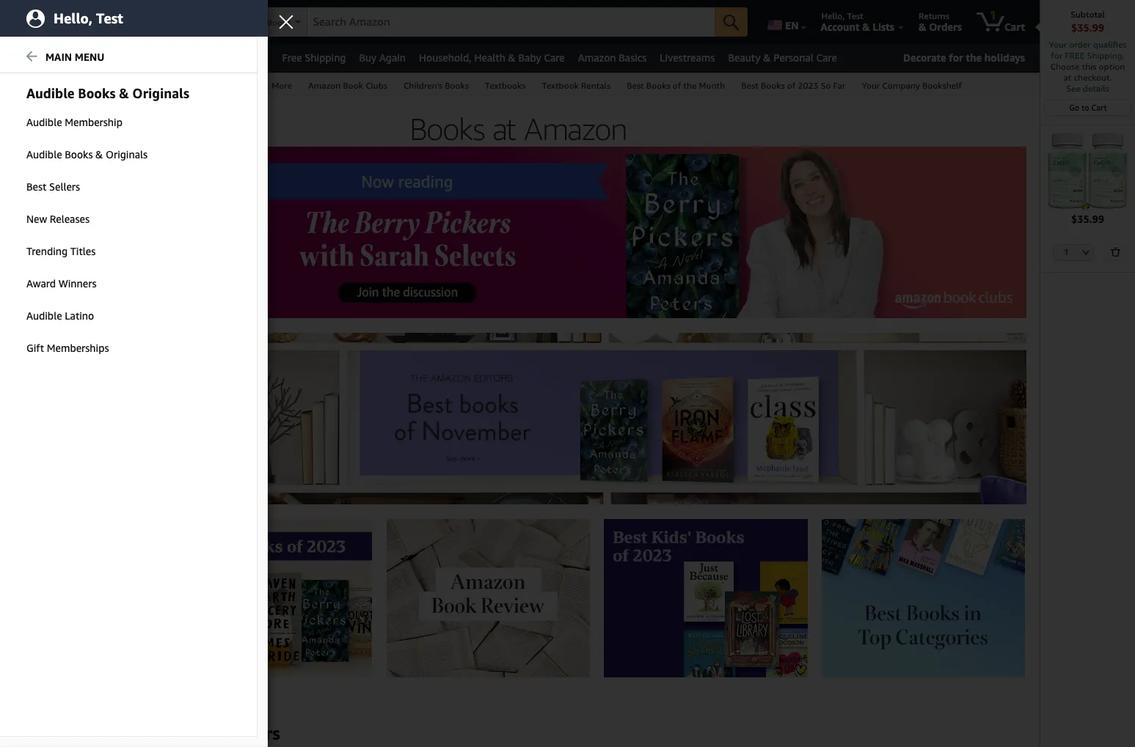 Task type: locate. For each thing, give the bounding box(es) containing it.
to for go to cart
[[1082, 103, 1090, 112]]

month up writers
[[92, 245, 117, 255]]

for up "bookshelf"
[[949, 51, 964, 64]]

1 horizontal spatial releases
[[164, 80, 198, 91]]

1 vertical spatial your
[[862, 80, 880, 91]]

dropdown image
[[1083, 249, 1090, 255]]

month inside "best books of the month best books of 2023 so far celebrity picks books by black writers"
[[92, 245, 117, 255]]

the up "picks"
[[77, 245, 90, 255]]

none submit inside books search box
[[715, 7, 748, 37]]

far inside "best books of the month best books of 2023 so far celebrity picks books by black writers"
[[113, 258, 126, 269]]

1 audible from the top
[[26, 116, 62, 128]]

2 care from the left
[[817, 51, 837, 64]]

0 vertical spatial to
[[155, 10, 163, 21]]

see
[[1067, 83, 1081, 94]]

beauty & personal care
[[728, 51, 837, 64]]

location
[[150, 21, 190, 33]]

0 horizontal spatial test
[[96, 10, 123, 26]]

your left order
[[1049, 39, 1067, 50]]

0 horizontal spatial deals
[[21, 324, 43, 335]]

so inside navigation navigation
[[821, 80, 831, 91]]

hispanic
[[21, 179, 54, 189]]

menu
[[75, 51, 105, 63]]

1 horizontal spatial for
[[1051, 50, 1063, 61]]

holidays
[[985, 51, 1025, 64]]

care inside "household, health & baby care" link
[[544, 51, 565, 64]]

in inside read with pride deals in books
[[46, 324, 52, 335]]

1 vertical spatial children's
[[21, 219, 59, 229]]

household,
[[419, 51, 472, 64]]

far inside navigation navigation
[[834, 80, 846, 91]]

to inside delivering to los angeles 90005 update location
[[155, 10, 163, 21]]

checkbox image
[[13, 640, 25, 651]]

0 horizontal spatial cart
[[1005, 21, 1025, 33]]

0 vertical spatial children's
[[404, 80, 443, 91]]

beauty
[[728, 51, 761, 64]]

children's inside navigation navigation
[[404, 80, 443, 91]]

trending titles link
[[0, 236, 257, 267]]

0 horizontal spatial children's
[[21, 219, 59, 229]]

audible for audible membership
[[26, 116, 62, 128]]

children's inside hispanic and latino stories books in spanish back to school books children's books
[[21, 219, 59, 229]]

1 horizontal spatial test
[[847, 10, 864, 21]]

0 horizontal spatial care
[[544, 51, 565, 64]]

more down "deals in books" "link"
[[13, 346, 36, 357]]

& left baby
[[508, 51, 516, 64]]

1 vertical spatial deals
[[21, 324, 43, 335]]

0 vertical spatial releases
[[164, 80, 198, 91]]

decorate for the holidays
[[904, 51, 1025, 64]]

0 vertical spatial 1
[[990, 8, 997, 23]]

0 vertical spatial month
[[699, 80, 725, 91]]

0 vertical spatial your
[[1049, 39, 1067, 50]]

to
[[155, 10, 163, 21], [1082, 103, 1090, 112], [43, 206, 50, 216]]

best books of 2023 so far link down personal
[[733, 73, 854, 96]]

delete image
[[1111, 247, 1121, 257]]

children's
[[404, 80, 443, 91], [21, 219, 59, 229]]

2 audible from the top
[[26, 148, 62, 161]]

writers
[[83, 285, 111, 295]]

$35.99
[[1072, 21, 1105, 34], [1072, 213, 1105, 225]]

sellers
[[227, 724, 280, 745]]

audible
[[26, 85, 75, 101]]

latino
[[74, 179, 98, 189], [65, 310, 94, 322]]

0 horizontal spatial to
[[43, 206, 50, 216]]

the inside "best books of the month best books of 2023 so far celebrity picks books by black writers"
[[77, 245, 90, 255]]

hello, inside navigation navigation
[[822, 10, 845, 21]]

2 horizontal spatial to
[[1082, 103, 1090, 112]]

test left the lists
[[847, 10, 864, 21]]

0 vertical spatial so
[[821, 80, 831, 91]]

hispanic and latino stories link
[[21, 179, 128, 189]]

1 horizontal spatial hello, test
[[822, 10, 864, 21]]

0 horizontal spatial best books of 2023 so far link
[[21, 258, 126, 269]]

None submit
[[715, 7, 748, 37]]

advanced search link
[[52, 73, 136, 96]]

new releases down books in spanish link
[[26, 213, 90, 225]]

and
[[57, 179, 71, 189]]

1 horizontal spatial so
[[821, 80, 831, 91]]

audible up "deals in books" "link"
[[26, 310, 62, 322]]

decorate for the holidays link
[[898, 48, 1031, 68]]

children's down back
[[21, 219, 59, 229]]

hello, test inside navigation navigation
[[822, 10, 864, 21]]

1 horizontal spatial 1
[[1065, 247, 1069, 257]]

2 horizontal spatial the
[[966, 51, 982, 64]]

audible down the audible on the left top of page
[[26, 116, 62, 128]]

0 horizontal spatial the
[[77, 245, 90, 255]]

releases down location
[[164, 80, 198, 91]]

checkout.
[[1074, 72, 1112, 83]]

audible latino
[[26, 310, 94, 322]]

textbook
[[542, 80, 579, 91]]

1 horizontal spatial far
[[834, 80, 846, 91]]

0 vertical spatial $35.99
[[1072, 21, 1105, 34]]

books in spanish link
[[21, 192, 89, 203]]

0 vertical spatial best books of 2023 so far link
[[733, 73, 854, 96]]

0 horizontal spatial children's books link
[[21, 219, 86, 229]]

best books of november image
[[169, 333, 1027, 505]]

best books of the month link
[[619, 73, 733, 96], [21, 245, 117, 255]]

0 horizontal spatial month
[[92, 245, 117, 255]]

1 vertical spatial far
[[113, 258, 126, 269]]

1 horizontal spatial month
[[699, 80, 725, 91]]

& down 'groceries' link
[[263, 80, 269, 91]]

new releases inside navigation navigation
[[144, 80, 198, 91]]

amazon
[[578, 51, 616, 64], [308, 80, 341, 91]]

hello,
[[54, 10, 93, 26], [822, 10, 845, 21]]

& left orders at the top right
[[919, 21, 927, 33]]

care right baby
[[544, 51, 565, 64]]

free shipping link
[[276, 48, 353, 68]]

Search Amazon text field
[[307, 8, 715, 36]]

0 vertical spatial audible
[[26, 116, 62, 128]]

1 horizontal spatial amazon
[[578, 51, 616, 64]]

0 vertical spatial cart
[[1005, 21, 1025, 33]]

0 vertical spatial deals
[[96, 51, 121, 64]]

new down main menu link
[[144, 80, 162, 91]]

children's books link down back to school books link
[[21, 219, 86, 229]]

for left 'free'
[[1051, 50, 1063, 61]]

deals in books link
[[21, 324, 79, 335]]

the for best books of the month
[[684, 80, 697, 91]]

2023 down 'titles'
[[77, 258, 97, 269]]

books link
[[11, 73, 52, 96]]

deals
[[96, 51, 121, 64], [21, 324, 43, 335]]

2 vertical spatial to
[[43, 206, 50, 216]]

in down "read with pride" link in the left of the page
[[46, 324, 52, 335]]

hello, test up 'menu'
[[54, 10, 123, 26]]

textbooks link
[[477, 73, 534, 96]]

gift memberships link
[[0, 333, 257, 364]]

new releases link down best sellers link
[[0, 204, 257, 235]]

to right go
[[1082, 103, 1090, 112]]

1 horizontal spatial your
[[1049, 39, 1067, 50]]

1
[[990, 8, 997, 23], [1065, 247, 1069, 257]]

award winners link
[[0, 269, 257, 299]]

to left los
[[155, 10, 163, 21]]

2 vertical spatial audible
[[26, 310, 62, 322]]

audible
[[26, 116, 62, 128], [26, 148, 62, 161], [26, 310, 62, 322]]

go to cart
[[1070, 103, 1107, 112]]

$35.99 up dropdown icon
[[1072, 213, 1105, 225]]

amazon up 'rentals'
[[578, 51, 616, 64]]

month inside navigation navigation
[[699, 80, 725, 91]]

in up back to school books link
[[47, 192, 54, 203]]

delivering
[[112, 10, 153, 21]]

latino up spanish
[[74, 179, 98, 189]]

best for best books of 2023 so far
[[742, 80, 759, 91]]

children's books
[[404, 80, 469, 91]]

1 vertical spatial new
[[26, 213, 47, 225]]

the
[[966, 51, 982, 64], [684, 80, 697, 91], [77, 245, 90, 255]]

hello, up main menu
[[54, 10, 93, 26]]

children's down household,
[[404, 80, 443, 91]]

1 horizontal spatial to
[[155, 10, 163, 21]]

1 horizontal spatial the
[[684, 80, 697, 91]]

books inside books search box
[[267, 17, 291, 28]]

deals up 'search'
[[96, 51, 121, 64]]

0 horizontal spatial so
[[99, 258, 110, 269]]

1 vertical spatial 2023
[[77, 258, 97, 269]]

popular in books
[[13, 150, 92, 161]]

children's books link down household,
[[396, 73, 477, 96]]

celebrity
[[21, 272, 55, 282]]

1 vertical spatial new releases
[[26, 213, 90, 225]]

0 horizontal spatial new releases
[[26, 213, 90, 225]]

0 horizontal spatial hello, test
[[54, 10, 123, 26]]

1 vertical spatial more
[[13, 346, 36, 357]]

new releases link right 'search'
[[136, 73, 207, 96]]

1 horizontal spatial cart
[[1092, 103, 1107, 112]]

best books of the month link up "picks"
[[21, 245, 117, 255]]

decorate
[[904, 51, 947, 64]]

buy again link
[[353, 48, 413, 68]]

1 vertical spatial amazon
[[308, 80, 341, 91]]

test inside navigation navigation
[[847, 10, 864, 21]]

1 vertical spatial the
[[684, 80, 697, 91]]

0 vertical spatial new
[[144, 80, 162, 91]]

1 vertical spatial sellers
[[49, 181, 80, 193]]

audible membership link
[[0, 107, 257, 138]]

1 horizontal spatial children's books link
[[396, 73, 477, 96]]

0 horizontal spatial far
[[113, 258, 126, 269]]

1 horizontal spatial sellers
[[234, 80, 261, 91]]

amazon down shipping
[[308, 80, 341, 91]]

best books in top categories image
[[822, 519, 1026, 678]]

1 care from the left
[[544, 51, 565, 64]]

amazon basics
[[578, 51, 647, 64]]

books inside best books of the month link
[[647, 80, 671, 91]]

1 up holidays
[[990, 8, 997, 23]]

0 vertical spatial children's books link
[[396, 73, 477, 96]]

1 vertical spatial audible
[[26, 148, 62, 161]]

for
[[1051, 50, 1063, 61], [949, 51, 964, 64]]

1 vertical spatial best books of the month link
[[21, 245, 117, 255]]

again
[[379, 51, 406, 64]]

advanced search
[[60, 80, 128, 91]]

$35.99 inside subtotal $35.99
[[1072, 21, 1105, 34]]

0 horizontal spatial sellers
[[49, 181, 80, 193]]

2023
[[798, 80, 819, 91], [77, 258, 97, 269]]

best
[[215, 80, 232, 91], [627, 80, 644, 91], [742, 80, 759, 91], [26, 181, 47, 193], [21, 245, 38, 255], [21, 258, 38, 269], [187, 724, 223, 745]]

deals inside read with pride deals in books
[[21, 324, 43, 335]]

books inside read with pride deals in books
[[55, 324, 79, 335]]

sellers inside navigation navigation
[[234, 80, 261, 91]]

releases inside navigation navigation
[[164, 80, 198, 91]]

3 audible from the top
[[26, 310, 62, 322]]

more down free
[[272, 80, 292, 91]]

1 vertical spatial so
[[99, 258, 110, 269]]

new
[[144, 80, 162, 91], [26, 213, 47, 225]]

releases down spanish
[[50, 213, 90, 225]]

the left holidays
[[966, 51, 982, 64]]

month down livestreams link
[[699, 80, 725, 91]]

amazon book review image
[[387, 519, 590, 678]]

1 horizontal spatial 2023
[[798, 80, 819, 91]]

new down books in spanish link
[[26, 213, 47, 225]]

picks
[[58, 272, 79, 282]]

best books of 2023 image
[[169, 519, 372, 678]]

$35.99 down subtotal at the right top of the page
[[1072, 21, 1105, 34]]

0 horizontal spatial your
[[862, 80, 880, 91]]

best books of 2023 so far link up "picks"
[[21, 258, 126, 269]]

0 horizontal spatial hello,
[[54, 10, 93, 26]]

0 vertical spatial amazon
[[578, 51, 616, 64]]

books
[[267, 17, 291, 28], [19, 80, 44, 91], [445, 80, 469, 91], [647, 80, 671, 91], [761, 80, 785, 91], [65, 148, 93, 161], [63, 150, 92, 161], [21, 192, 45, 203], [82, 206, 106, 216], [62, 219, 86, 229], [41, 245, 65, 255], [41, 258, 65, 269], [21, 285, 45, 295], [55, 324, 79, 335], [50, 346, 79, 357]]

shipping.
[[1087, 50, 1125, 61]]

so up writers
[[99, 258, 110, 269]]

best books of the month link down livestreams link
[[619, 73, 733, 96]]

beauty & personal care link
[[722, 48, 844, 68]]

0 vertical spatial sellers
[[234, 80, 261, 91]]

1 vertical spatial children's books link
[[21, 219, 86, 229]]

far
[[834, 80, 846, 91], [113, 258, 126, 269]]

1 horizontal spatial deals
[[96, 51, 121, 64]]

1 horizontal spatial children's
[[404, 80, 443, 91]]

releases
[[164, 80, 198, 91], [50, 213, 90, 225]]

spanish
[[57, 192, 89, 203]]

your inside your order qualifies for free shipping. choose this option at checkout. see details
[[1049, 39, 1067, 50]]

your left company
[[862, 80, 880, 91]]

0 horizontal spatial releases
[[50, 213, 90, 225]]

test up 'menu'
[[96, 10, 123, 26]]

hello, right en
[[822, 10, 845, 21]]

free shipping
[[282, 51, 346, 64]]

the down livestreams link
[[684, 80, 697, 91]]

& left the originals
[[96, 148, 103, 161]]

hello, test left the lists
[[822, 10, 864, 21]]

your for your order qualifies for free shipping. choose this option at checkout. see details
[[1049, 39, 1067, 50]]

free
[[282, 51, 302, 64]]

holiday deals
[[58, 51, 121, 64]]

to down books in spanish link
[[43, 206, 50, 216]]

subtotal $35.99
[[1071, 9, 1105, 34]]

cart up holidays
[[1005, 21, 1025, 33]]

new releases down main menu link
[[144, 80, 198, 91]]

hello, inside "link"
[[54, 10, 93, 26]]

lists
[[873, 21, 895, 33]]

cart down details
[[1092, 103, 1107, 112]]

now reading. bright young women with sarah selects. join the discussion. image
[[169, 147, 1027, 318]]

2 vertical spatial the
[[77, 245, 90, 255]]

holiday
[[58, 51, 93, 64]]

2023 down personal
[[798, 80, 819, 91]]

latino right with
[[65, 310, 94, 322]]

order
[[1070, 39, 1091, 50]]

care right personal
[[817, 51, 837, 64]]

& left the lists
[[863, 21, 870, 33]]

0 vertical spatial far
[[834, 80, 846, 91]]

amazon for amazon basics
[[578, 51, 616, 64]]

so down beauty & personal care link
[[821, 80, 831, 91]]

1 left dropdown icon
[[1065, 247, 1069, 257]]

main menu
[[46, 51, 105, 63]]

deals down read
[[21, 324, 43, 335]]

0 horizontal spatial for
[[949, 51, 964, 64]]

school
[[52, 206, 79, 216]]

1 vertical spatial best books of 2023 so far link
[[21, 258, 126, 269]]

1 vertical spatial 1
[[1065, 247, 1069, 257]]

0 vertical spatial the
[[966, 51, 982, 64]]

0 vertical spatial new releases
[[144, 80, 198, 91]]

0 horizontal spatial 2023
[[77, 258, 97, 269]]

1 horizontal spatial more
[[272, 80, 292, 91]]

best for best books of the month best books of 2023 so far celebrity picks books by black writers
[[21, 245, 38, 255]]

audible for audible books & originals
[[26, 148, 62, 161]]

1 horizontal spatial hello,
[[822, 10, 845, 21]]

1 horizontal spatial new
[[144, 80, 162, 91]]

latino inside hispanic and latino stories books in spanish back to school books children's books
[[74, 179, 98, 189]]

0 vertical spatial 2023
[[798, 80, 819, 91]]

memberships
[[47, 342, 109, 355]]

read with pride link
[[21, 311, 83, 321]]

0 vertical spatial latino
[[74, 179, 98, 189]]

0 vertical spatial best books of the month link
[[619, 73, 733, 96]]

1 vertical spatial latino
[[65, 310, 94, 322]]

sellers for best sellers
[[49, 181, 80, 193]]

0 vertical spatial more
[[272, 80, 292, 91]]

trending titles
[[26, 245, 96, 258]]

1 horizontal spatial care
[[817, 51, 837, 64]]

1 vertical spatial to
[[1082, 103, 1090, 112]]

hello, test link
[[0, 0, 268, 37]]

1 vertical spatial month
[[92, 245, 117, 255]]

to for delivering to los angeles 90005 update location
[[155, 10, 163, 21]]

your for your company bookshelf
[[862, 80, 880, 91]]

audible up hispanic
[[26, 148, 62, 161]]

0 horizontal spatial more
[[13, 346, 36, 357]]



Task type: describe. For each thing, give the bounding box(es) containing it.
hello, test inside "link"
[[54, 10, 123, 26]]

company
[[883, 80, 920, 91]]

2023 inside navigation navigation
[[798, 80, 819, 91]]

search
[[101, 80, 128, 91]]

household, health & baby care link
[[413, 48, 572, 68]]

amazon image
[[13, 13, 84, 35]]

& inside 'returns & orders'
[[919, 21, 927, 33]]

amazon basics link
[[572, 48, 653, 68]]

gift
[[26, 342, 44, 355]]

best sellers
[[26, 181, 80, 193]]

with
[[44, 311, 60, 321]]

bookshelf
[[923, 80, 962, 91]]

go to cart link
[[1045, 101, 1131, 115]]

1 vertical spatial releases
[[50, 213, 90, 225]]

angeles
[[182, 10, 213, 21]]

livestreams link
[[653, 48, 722, 68]]

best sellers link
[[0, 172, 257, 203]]

audible for audible latino
[[26, 310, 62, 322]]

titles
[[70, 245, 96, 258]]

latino inside audible latino link
[[65, 310, 94, 322]]

main
[[46, 51, 72, 63]]

books inside books link
[[19, 80, 44, 91]]

returns & orders
[[919, 10, 962, 33]]

month for best books of the month
[[699, 80, 725, 91]]

best books of the month
[[627, 80, 725, 91]]

test inside "link"
[[96, 10, 123, 26]]

originals
[[132, 85, 189, 101]]

of for best books of the month best books of 2023 so far celebrity picks books by black writers
[[68, 245, 75, 255]]

all
[[31, 52, 44, 64]]

read with pride deals in books
[[21, 311, 83, 335]]

1 horizontal spatial best books of 2023 so far link
[[733, 73, 854, 96]]

free
[[1065, 50, 1085, 61]]

orders
[[929, 21, 962, 33]]

navigation navigation
[[0, 0, 1136, 748]]

so inside "best books of the month best books of 2023 so far celebrity picks books by black writers"
[[99, 258, 110, 269]]

& right books
[[119, 85, 129, 101]]

sellers for best sellers & more
[[234, 80, 261, 91]]

en link
[[759, 4, 813, 40]]

best for best sellers
[[26, 181, 47, 193]]

popular
[[13, 150, 49, 161]]

qualifies
[[1094, 39, 1127, 50]]

of for best books of 2023 so far
[[787, 80, 796, 91]]

livestreams
[[660, 51, 715, 64]]

more inside navigation navigation
[[272, 80, 292, 91]]

the for best books of the month best books of 2023 so far celebrity picks books by black writers
[[77, 245, 90, 255]]

to inside hispanic and latino stories books in spanish back to school books children's books
[[43, 206, 50, 216]]

membership
[[65, 116, 123, 128]]

care inside beauty & personal care link
[[817, 51, 837, 64]]

trending
[[26, 245, 68, 258]]

groceries
[[216, 51, 259, 64]]

holiday deals link
[[51, 48, 128, 68]]

coq10 600mg softgels | high absorption coq10 ubiquinol supplement | reduced form enhanced with vitamin e &amp; omega 3 6 9 | antioxidant powerhouse good for health | 120 softgels image
[[1048, 131, 1128, 212]]

best for best sellers & more
[[215, 80, 232, 91]]

en
[[785, 19, 799, 32]]

this
[[1082, 61, 1097, 72]]

for inside your order qualifies for free shipping. choose this option at checkout. see details
[[1051, 50, 1063, 61]]

more in books
[[13, 346, 79, 357]]

buy
[[359, 51, 377, 64]]

textbooks
[[485, 80, 526, 91]]

amazon for amazon book clubs
[[308, 80, 341, 91]]

audible latino link
[[0, 301, 257, 332]]

hispanic and latino stories books in spanish back to school books children's books
[[21, 179, 128, 229]]

account & lists
[[821, 21, 895, 33]]

new inside navigation navigation
[[144, 80, 162, 91]]

choose
[[1051, 61, 1080, 72]]

in inside hispanic and latino stories books in spanish back to school books children's books
[[47, 192, 54, 203]]

basics
[[619, 51, 647, 64]]

clubs
[[366, 80, 388, 91]]

best kids' books of 2023 image
[[604, 519, 808, 678]]

award winners
[[26, 277, 97, 290]]

winners
[[59, 277, 97, 290]]

best for best sellers
[[187, 724, 223, 745]]

black
[[59, 285, 81, 295]]

audible books & originals
[[26, 148, 148, 161]]

award
[[26, 277, 56, 290]]

audible books & originals link
[[0, 139, 257, 170]]

0 horizontal spatial 1
[[990, 8, 997, 23]]

update
[[112, 21, 148, 33]]

the inside decorate for the holidays link
[[966, 51, 982, 64]]

your company bookshelf
[[862, 80, 962, 91]]

your company bookshelf link
[[854, 73, 970, 96]]

books inside children's books link
[[445, 80, 469, 91]]

of for best books of the month
[[673, 80, 681, 91]]

month for best books of the month best books of 2023 so far celebrity picks books by black writers
[[92, 245, 117, 255]]

deals inside navigation navigation
[[96, 51, 121, 64]]

books%20at%20amazon image
[[212, 107, 828, 147]]

pride
[[62, 311, 83, 321]]

best books of the month best books of 2023 so far celebrity picks books by black writers
[[21, 245, 126, 295]]

amazon book clubs link
[[300, 73, 396, 96]]

0 horizontal spatial best books of the month link
[[21, 245, 117, 255]]

0 horizontal spatial new
[[26, 213, 47, 225]]

go
[[1070, 103, 1080, 112]]

personal
[[774, 51, 814, 64]]

in down "deals in books" "link"
[[39, 346, 47, 357]]

option
[[1099, 61, 1126, 72]]

in right popular
[[51, 150, 60, 161]]

celebrity picks link
[[21, 272, 79, 282]]

book
[[343, 80, 363, 91]]

2023 inside "best books of the month best books of 2023 so far celebrity picks books by black writers"
[[77, 258, 97, 269]]

& right beauty
[[764, 51, 771, 64]]

best sellers & more
[[215, 80, 292, 91]]

1 vertical spatial $35.99
[[1072, 213, 1105, 225]]

back to school books link
[[21, 206, 106, 216]]

returns
[[919, 10, 950, 21]]

audible books & originals
[[26, 85, 189, 101]]

books inside audible books & originals link
[[65, 148, 93, 161]]

1 horizontal spatial best books of the month link
[[619, 73, 733, 96]]

rentals
[[581, 80, 611, 91]]

household, health & baby care
[[419, 51, 565, 64]]

see details link
[[1048, 83, 1128, 94]]

Books search field
[[259, 7, 748, 38]]

0 vertical spatial new releases link
[[136, 73, 207, 96]]

originals
[[106, 148, 148, 161]]

best for best books of the month
[[627, 80, 644, 91]]

1 vertical spatial cart
[[1092, 103, 1107, 112]]

gift memberships
[[26, 342, 109, 355]]

1 vertical spatial new releases link
[[0, 204, 257, 235]]

baby
[[519, 51, 542, 64]]

delivering to los angeles 90005 update location
[[112, 10, 241, 33]]

back
[[21, 206, 40, 216]]



Task type: vqa. For each thing, say whether or not it's contained in the screenshot.
$35.99 to the top
yes



